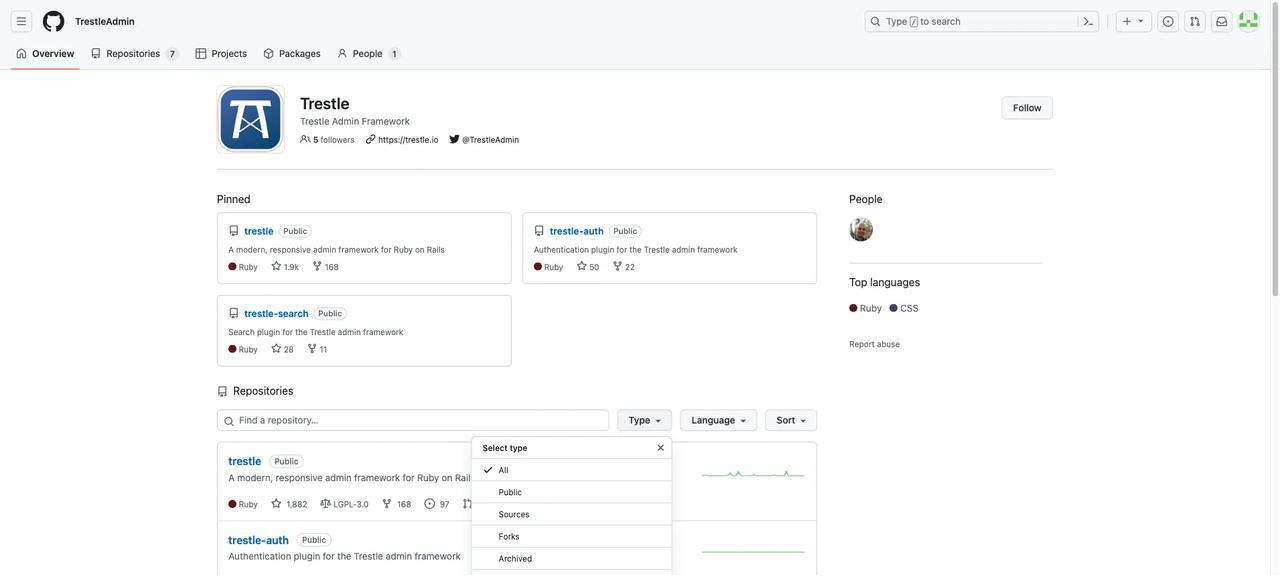 Task type: locate. For each thing, give the bounding box(es) containing it.
1 vertical spatial 5
[[476, 500, 486, 509]]

the for search
[[295, 327, 308, 336]]

1 horizontal spatial trestle-auth link
[[550, 225, 606, 236]]

pinned
[[217, 193, 251, 205]]

1 horizontal spatial auth
[[584, 225, 604, 236]]

star image
[[271, 498, 282, 509]]

1,882 link
[[271, 498, 310, 509]]

public inside public a modern, responsive admin framework for ruby on rails
[[275, 457, 299, 466]]

1 horizontal spatial issue opened image
[[1164, 16, 1174, 27]]

Follow TrestleAdmin submit
[[1002, 97, 1054, 119]]

overview
[[32, 48, 74, 59]]

0 horizontal spatial issue opened image
[[424, 498, 435, 509]]

1 vertical spatial issue opened image
[[424, 498, 435, 509]]

11
[[318, 345, 327, 354]]

trestle-auth link
[[550, 225, 606, 236], [229, 532, 289, 548]]

repo image for trestle-auth
[[534, 226, 545, 236]]

0 horizontal spatial rails
[[427, 245, 445, 254]]

people right person icon
[[353, 48, 383, 59]]

@trestleadmin image
[[217, 86, 284, 153]]

2 horizontal spatial repo image
[[229, 308, 239, 319]]

repo image for 7
[[90, 48, 101, 59]]

0 horizontal spatial type
[[629, 415, 651, 426]]

person image
[[337, 48, 348, 59]]

projects link
[[190, 44, 253, 64]]

type
[[887, 16, 908, 27], [629, 415, 651, 426]]

none search field containing type
[[217, 410, 818, 575]]

triangle down image
[[1136, 15, 1147, 26]]

search up search plugin for the trestle admin framework
[[278, 308, 309, 319]]

plugin up stars image
[[257, 327, 280, 336]]

1 vertical spatial git pull request image
[[463, 498, 473, 509]]

1 repo image from the left
[[229, 226, 239, 236]]

0 horizontal spatial authentication
[[229, 551, 291, 562]]

1 horizontal spatial type
[[887, 16, 908, 27]]

0 vertical spatial past year of activity element
[[702, 464, 806, 488]]

0 vertical spatial forks image
[[613, 261, 623, 271]]

0 vertical spatial plugin
[[592, 245, 615, 254]]

0 vertical spatial the
[[630, 245, 642, 254]]

2 vertical spatial plugin
[[294, 551, 320, 562]]

plugin
[[592, 245, 615, 254], [257, 327, 280, 336], [294, 551, 320, 562]]

22 right oct
[[559, 500, 569, 509]]

5 right people image
[[313, 135, 318, 144]]

0 vertical spatial modern,
[[236, 245, 268, 254]]

0 horizontal spatial trestle-auth
[[229, 533, 289, 546]]

authentication up 50 link
[[534, 245, 589, 254]]

0 vertical spatial people
[[353, 48, 383, 59]]

issue opened image
[[1164, 16, 1174, 27], [424, 498, 435, 509]]

1 horizontal spatial 5
[[476, 500, 486, 509]]

0 horizontal spatial 168
[[323, 262, 339, 271]]

repo image up search
[[229, 308, 239, 319]]

admin
[[332, 116, 359, 127]]

repo image
[[90, 48, 101, 59], [229, 308, 239, 319], [217, 386, 228, 397]]

trestle-auth link down star image
[[229, 532, 289, 548]]

1 horizontal spatial rails
[[455, 472, 476, 483]]

0 vertical spatial 168
[[323, 262, 339, 271]]

1 vertical spatial 168
[[395, 500, 414, 509]]

0 vertical spatial 168 link
[[312, 261, 339, 273]]

0 horizontal spatial forks image
[[307, 343, 318, 354]]

home image
[[16, 48, 27, 59]]

auth
[[584, 225, 604, 236], [266, 533, 289, 546]]

overview link
[[11, 44, 80, 64]]

1 vertical spatial trestle
[[229, 455, 261, 467]]

people up @spohlenz icon
[[850, 193, 883, 205]]

trestleadmin link
[[70, 11, 140, 32]]

search image
[[224, 416, 235, 427]]

2 horizontal spatial plugin
[[592, 245, 615, 254]]

people
[[353, 48, 383, 59], [850, 193, 883, 205]]

lgpl-3.0
[[334, 500, 371, 509]]

2 repo image from the left
[[534, 226, 545, 236]]

on
[[415, 245, 425, 254], [442, 472, 453, 483], [531, 500, 541, 509]]

fork image
[[382, 498, 393, 509]]

responsive inside public a modern, responsive admin framework for ruby on rails
[[276, 472, 323, 483]]

1 horizontal spatial forks image
[[613, 261, 623, 271]]

1 horizontal spatial 168 link
[[382, 498, 414, 509]]

168 link down the a modern, responsive admin framework for ruby on rails
[[312, 261, 339, 273]]

0 vertical spatial authentication
[[534, 245, 589, 254]]

0 horizontal spatial auth
[[266, 533, 289, 546]]

1 vertical spatial rails
[[455, 472, 476, 483]]

report abuse
[[850, 339, 900, 349]]

repositories
[[107, 48, 160, 59], [231, 384, 294, 397]]

modern,
[[236, 245, 268, 254], [237, 472, 273, 483]]

1 horizontal spatial repo image
[[534, 226, 545, 236]]

check image
[[483, 464, 494, 475]]

repo image
[[229, 226, 239, 236], [534, 226, 545, 236]]

past year of activity image for trestle-auth
[[702, 542, 806, 562]]

search plugin for the trestle admin framework
[[229, 327, 404, 336]]

stars image
[[271, 261, 282, 271], [577, 261, 587, 271]]

0 horizontal spatial repo image
[[90, 48, 101, 59]]

trestle down pinned
[[244, 225, 274, 236]]

0 vertical spatial trestle-auth link
[[550, 225, 606, 236]]

repo image up search image
[[217, 386, 228, 397]]

responsive up 1.9k
[[270, 245, 311, 254]]

oct
[[543, 500, 557, 509]]

authentication
[[534, 245, 589, 254], [229, 551, 291, 562]]

report
[[850, 339, 875, 349]]

for
[[381, 245, 392, 254], [617, 245, 628, 254], [283, 327, 293, 336], [403, 472, 415, 483], [323, 551, 335, 562]]

1 horizontal spatial the
[[337, 551, 351, 562]]

0 vertical spatial type
[[887, 16, 908, 27]]

2 past year of activity image from the top
[[702, 542, 806, 562]]

command palette image
[[1084, 16, 1095, 27]]

5 followers
[[313, 135, 355, 144]]

0 horizontal spatial 168 link
[[312, 261, 339, 273]]

type inside the type 'popup button'
[[629, 415, 651, 426]]

0 horizontal spatial plugin
[[257, 327, 280, 336]]

1 horizontal spatial 22
[[623, 262, 635, 271]]

0 vertical spatial trestle-
[[550, 225, 584, 236]]

trestle-auth up 50 link
[[550, 225, 604, 236]]

close menu image
[[656, 442, 667, 453]]

modern, down pinned
[[236, 245, 268, 254]]

plugin down "1,882"
[[294, 551, 320, 562]]

type
[[510, 443, 528, 452]]

1 vertical spatial past year of activity element
[[702, 542, 806, 566]]

the up 22 link
[[630, 245, 642, 254]]

5
[[313, 135, 318, 144], [476, 500, 486, 509]]

auth down star image
[[266, 533, 289, 546]]

projects
[[212, 48, 247, 59]]

admin
[[313, 245, 336, 254], [672, 245, 695, 254], [338, 327, 361, 336], [325, 472, 352, 483], [386, 551, 412, 562]]

trestle link down search image
[[229, 453, 261, 469]]

5 left updated
[[476, 500, 486, 509]]

1 past year of activity element from the top
[[702, 464, 806, 488]]

search
[[932, 16, 961, 27], [278, 308, 309, 319]]

trestle-auth
[[550, 225, 604, 236], [229, 533, 289, 546]]

0 horizontal spatial repositories
[[107, 48, 160, 59]]

trestle inside 'public authentication plugin for the trestle admin framework'
[[354, 551, 383, 562]]

public
[[284, 227, 307, 236], [614, 227, 638, 236], [318, 309, 342, 318], [275, 457, 299, 466], [499, 487, 522, 497], [302, 535, 326, 545]]

22 down authentication plugin for the trestle admin framework
[[623, 262, 635, 271]]

1 vertical spatial repo image
[[229, 308, 239, 319]]

1 horizontal spatial stars image
[[577, 261, 587, 271]]

forks image for trestle-search
[[307, 343, 318, 354]]

law image
[[320, 498, 331, 509]]

168 down the a modern, responsive admin framework for ruby on rails
[[323, 262, 339, 271]]

None search field
[[217, 410, 818, 575]]

stars image left 22 link
[[577, 261, 587, 271]]

@trestleadmin
[[462, 135, 519, 144]]

radio item
[[472, 570, 672, 575]]

1 horizontal spatial people
[[850, 193, 883, 205]]

2 vertical spatial on
[[531, 500, 541, 509]]

type button
[[618, 410, 673, 431]]

sort
[[777, 415, 796, 426]]

to
[[921, 16, 930, 27]]

lgpl-
[[334, 500, 357, 509]]

language button
[[681, 410, 758, 431]]

link image
[[365, 134, 376, 144]]

public up 1,882 link
[[275, 457, 299, 466]]

language
[[692, 415, 736, 426]]

0 horizontal spatial the
[[295, 327, 308, 336]]

notifications image
[[1217, 16, 1228, 27]]

168 link
[[312, 261, 339, 273], [382, 498, 414, 509]]

1 vertical spatial the
[[295, 327, 308, 336]]

2 past year of activity element from the top
[[702, 542, 806, 566]]

1 vertical spatial trestle-auth
[[229, 533, 289, 546]]

framework
[[339, 245, 379, 254], [698, 245, 738, 254], [363, 327, 404, 336], [354, 472, 400, 483], [415, 551, 461, 562]]

0 vertical spatial 5
[[313, 135, 318, 144]]

1 horizontal spatial on
[[442, 472, 453, 483]]

trestle-search link
[[244, 308, 311, 319]]

3.0
[[357, 500, 369, 509]]

https://trestle.io link
[[378, 135, 439, 144]]

forks image inside 11 link
[[307, 343, 318, 354]]

2 vertical spatial trestle-
[[229, 533, 266, 546]]

2 vertical spatial the
[[337, 551, 351, 562]]

ruby
[[394, 245, 413, 254], [239, 262, 258, 271], [544, 262, 564, 271], [860, 302, 882, 313], [239, 345, 258, 354], [417, 472, 439, 483], [239, 500, 258, 509]]

admin inside public a modern, responsive admin framework for ruby on rails
[[325, 472, 352, 483]]

trestle-auth link up 50 link
[[550, 225, 606, 236]]

5 link
[[463, 498, 486, 509]]

public down law icon
[[302, 535, 326, 545]]

0 vertical spatial trestle link
[[244, 225, 276, 236]]

1 vertical spatial auth
[[266, 533, 289, 546]]

97 link
[[424, 498, 452, 509]]

trestle trestle admin framework
[[300, 93, 410, 127]]

past year of activity image
[[702, 464, 806, 484], [702, 542, 806, 562]]

0 horizontal spatial search
[[278, 308, 309, 319]]

2 vertical spatial repo image
[[217, 386, 228, 397]]

1 past year of activity image from the top
[[702, 464, 806, 484]]

public up authentication plugin for the trestle admin framework
[[614, 227, 638, 236]]

1 vertical spatial a
[[229, 472, 235, 483]]

stars image inside 1.9k link
[[271, 261, 282, 271]]

rails
[[427, 245, 445, 254], [455, 472, 476, 483]]

168
[[323, 262, 339, 271], [395, 500, 414, 509]]

plugin for search
[[257, 327, 280, 336]]

1 vertical spatial 22
[[559, 500, 569, 509]]

plugin up 50
[[592, 245, 615, 254]]

trestle
[[244, 225, 274, 236], [229, 455, 261, 467]]

@spohlenz image
[[850, 218, 873, 241]]

git pull request image right 97
[[463, 498, 473, 509]]

0 horizontal spatial git pull request image
[[463, 498, 473, 509]]

0 vertical spatial repositories
[[107, 48, 160, 59]]

0 vertical spatial search
[[932, 16, 961, 27]]

a down search image
[[229, 472, 235, 483]]

0 vertical spatial a
[[229, 245, 234, 254]]

the up 11 link
[[295, 327, 308, 336]]

framework
[[362, 116, 410, 127]]

authentication inside 'public authentication plugin for the trestle admin framework'
[[229, 551, 291, 562]]

responsive up "1,882"
[[276, 472, 323, 483]]

2 horizontal spatial the
[[630, 245, 642, 254]]

1 horizontal spatial repo image
[[217, 386, 228, 397]]

trestle link down pinned
[[244, 225, 276, 236]]

forks
[[499, 532, 520, 541]]

0 vertical spatial issue opened image
[[1164, 16, 1174, 27]]

0 horizontal spatial 5
[[313, 135, 318, 144]]

past year of activity element
[[702, 464, 806, 488], [702, 542, 806, 566]]

1
[[393, 49, 397, 58]]

1 vertical spatial on
[[442, 472, 453, 483]]

1 vertical spatial type
[[629, 415, 651, 426]]

a
[[229, 245, 234, 254], [229, 472, 235, 483]]

1 horizontal spatial plugin
[[294, 551, 320, 562]]

168 right fork icon
[[395, 500, 414, 509]]

a down pinned
[[229, 245, 234, 254]]

forks image right 50
[[613, 261, 623, 271]]

1 vertical spatial repositories
[[231, 384, 294, 397]]

1 vertical spatial past year of activity image
[[702, 542, 806, 562]]

past year of activity element for trestle
[[702, 464, 806, 488]]

forks image
[[613, 261, 623, 271], [307, 343, 318, 354]]

0 vertical spatial rails
[[427, 245, 445, 254]]

repo image for public
[[229, 308, 239, 319]]

css
[[901, 302, 919, 313]]

1 horizontal spatial search
[[932, 16, 961, 27]]

the inside 'public authentication plugin for the trestle admin framework'
[[337, 551, 351, 562]]

trestle link
[[244, 225, 276, 236], [229, 453, 261, 469]]

168 link right 3.0
[[382, 498, 414, 509]]

repo image down trestleadmin link
[[90, 48, 101, 59]]

the down lgpl-
[[337, 551, 351, 562]]

1 vertical spatial trestle-
[[244, 308, 278, 319]]

1 vertical spatial responsive
[[276, 472, 323, 483]]

search right to
[[932, 16, 961, 27]]

modern, up star image
[[237, 472, 273, 483]]

issue opened image right triangle down "icon"
[[1164, 16, 1174, 27]]

on inside public a modern, responsive admin framework for ruby on rails
[[442, 472, 453, 483]]

2 a from the top
[[229, 472, 235, 483]]

git pull request image left notifications icon
[[1190, 16, 1201, 27]]

1 vertical spatial modern,
[[237, 472, 273, 483]]

repositories left the 7
[[107, 48, 160, 59]]

forks image down search plugin for the trestle admin framework
[[307, 343, 318, 354]]

repositories down stars image
[[231, 384, 294, 397]]

type for type / to search
[[887, 16, 908, 27]]

trestle
[[300, 93, 350, 112], [300, 116, 330, 127], [644, 245, 670, 254], [310, 327, 336, 336], [354, 551, 383, 562]]

trestle down search image
[[229, 455, 261, 467]]

1 horizontal spatial 168
[[395, 500, 414, 509]]

stars image for trestle-auth
[[577, 261, 587, 271]]

0 horizontal spatial stars image
[[271, 261, 282, 271]]

responsive
[[270, 245, 311, 254], [276, 472, 323, 483]]

all radio item
[[472, 459, 672, 481]]

50
[[587, 262, 600, 271]]

sources
[[499, 509, 530, 519]]

updated on oct 22
[[496, 500, 569, 509]]

framework inside 'public authentication plugin for the trestle admin framework'
[[415, 551, 461, 562]]

1 horizontal spatial trestle-auth
[[550, 225, 604, 236]]

https://trestle.io
[[378, 135, 439, 144]]

0 horizontal spatial trestle-auth link
[[229, 532, 289, 548]]

auth up 50
[[584, 225, 604, 236]]

stars image inside 50 link
[[577, 261, 587, 271]]

public inside 'public authentication plugin for the trestle admin framework'
[[302, 535, 326, 545]]

2 stars image from the left
[[577, 261, 587, 271]]

public up updated
[[499, 487, 522, 497]]

type / to search
[[887, 16, 961, 27]]

trestle- for search
[[244, 308, 278, 319]]

for inside 'public authentication plugin for the trestle admin framework'
[[323, 551, 335, 562]]

1 stars image from the left
[[271, 261, 282, 271]]

trestle-auth down star image
[[229, 533, 289, 546]]

0 horizontal spatial repo image
[[229, 226, 239, 236]]

trestle-
[[550, 225, 584, 236], [244, 308, 278, 319], [229, 533, 266, 546]]

1 vertical spatial plugin
[[257, 327, 280, 336]]

issue opened image left 97
[[424, 498, 435, 509]]

1 vertical spatial trestle link
[[229, 453, 261, 469]]

git pull request image
[[1190, 16, 1201, 27], [463, 498, 473, 509]]

22
[[623, 262, 635, 271], [559, 500, 569, 509]]

1 vertical spatial forks image
[[307, 343, 318, 354]]

forks image inside 22 link
[[613, 261, 623, 271]]

the
[[630, 245, 642, 254], [295, 327, 308, 336], [337, 551, 351, 562]]

abuse
[[878, 339, 900, 349]]

stars image left forks icon
[[271, 261, 282, 271]]

framework inside public a modern, responsive admin framework for ruby on rails
[[354, 472, 400, 483]]

ruby link
[[850, 301, 888, 315]]

1 vertical spatial authentication
[[229, 551, 291, 562]]

authentication down star image
[[229, 551, 291, 562]]

0 vertical spatial on
[[415, 245, 425, 254]]



Task type: describe. For each thing, give the bounding box(es) containing it.
public up 1.9k
[[284, 227, 307, 236]]

trestleadmin
[[75, 16, 135, 27]]

twitter image
[[449, 134, 460, 144]]

stars image for trestle
[[271, 261, 282, 271]]

1.9k link
[[271, 261, 299, 273]]

rails inside public a modern, responsive admin framework for ruby on rails
[[455, 472, 476, 483]]

plus image
[[1123, 16, 1133, 27]]

0 horizontal spatial people
[[353, 48, 383, 59]]

1.9k
[[282, 262, 299, 271]]

@trestleadmin link
[[462, 135, 519, 144]]

archived
[[499, 554, 532, 563]]

0 vertical spatial git pull request image
[[1190, 16, 1201, 27]]

plugin for auth
[[592, 245, 615, 254]]

1 vertical spatial trestle-auth link
[[229, 532, 289, 548]]

Find a repository… search field
[[217, 410, 610, 431]]

50 link
[[577, 261, 600, 273]]

select type
[[483, 443, 528, 452]]

people link
[[850, 191, 1043, 207]]

stars image
[[271, 343, 282, 354]]

report abuse link
[[850, 339, 900, 349]]

top
[[850, 276, 868, 289]]

97
[[438, 500, 452, 509]]

select
[[483, 443, 508, 452]]

forks image
[[312, 261, 323, 271]]

7
[[170, 49, 175, 58]]

search
[[229, 327, 255, 336]]

people image
[[300, 134, 311, 144]]

168 for forks icon
[[323, 262, 339, 271]]

packages
[[279, 48, 321, 59]]

1 vertical spatial 168 link
[[382, 498, 414, 509]]

authentication plugin for the trestle admin framework
[[534, 245, 738, 254]]

a modern, responsive admin framework for ruby on rails
[[229, 245, 445, 254]]

admin inside 'public authentication plugin for the trestle admin framework'
[[386, 551, 412, 562]]

1 horizontal spatial authentication
[[534, 245, 589, 254]]

past year of activity element for trestle-auth
[[702, 542, 806, 566]]

top languages
[[850, 276, 921, 289]]

ruby inside public a modern, responsive admin framework for ruby on rails
[[417, 472, 439, 483]]

5 for 5 followers
[[313, 135, 318, 144]]

plugin inside 'public authentication plugin for the trestle admin framework'
[[294, 551, 320, 562]]

public a modern, responsive admin framework for ruby on rails
[[229, 457, 476, 483]]

all
[[499, 465, 509, 475]]

modern, inside public a modern, responsive admin framework for ruby on rails
[[237, 472, 273, 483]]

repo image for trestle
[[229, 226, 239, 236]]

0 vertical spatial auth
[[584, 225, 604, 236]]

followers
[[321, 135, 355, 144]]

0 vertical spatial trestle
[[244, 225, 274, 236]]

1 horizontal spatial repositories
[[231, 384, 294, 397]]

0 vertical spatial trestle-auth
[[550, 225, 604, 236]]

table image
[[196, 48, 206, 59]]

sort button
[[766, 410, 818, 431]]

updated
[[496, 500, 529, 509]]

5 for 5
[[476, 500, 486, 509]]

the for auth
[[630, 245, 642, 254]]

1 vertical spatial people
[[850, 193, 883, 205]]

css link
[[890, 301, 925, 315]]

languages
[[871, 276, 921, 289]]

168 for fork icon
[[395, 500, 414, 509]]

auth inside trestle-auth link
[[266, 533, 289, 546]]

1 vertical spatial search
[[278, 308, 309, 319]]

homepage image
[[43, 11, 64, 32]]

1,882
[[284, 500, 310, 509]]

/
[[912, 17, 917, 27]]

public up search plugin for the trestle admin framework
[[318, 309, 342, 318]]

28 link
[[271, 343, 294, 355]]

type for type
[[629, 415, 651, 426]]

packages link
[[258, 44, 326, 64]]

trestle-search
[[244, 308, 309, 319]]

a inside public a modern, responsive admin framework for ruby on rails
[[229, 472, 235, 483]]

public authentication plugin for the trestle admin framework
[[229, 535, 461, 562]]

1 a from the top
[[229, 245, 234, 254]]

28
[[282, 345, 294, 354]]

0 vertical spatial 22
[[623, 262, 635, 271]]

22 link
[[613, 261, 635, 273]]

past year of activity image for trestle
[[702, 464, 806, 484]]

0 vertical spatial responsive
[[270, 245, 311, 254]]

for inside public a modern, responsive admin framework for ruby on rails
[[403, 472, 415, 483]]

11 link
[[307, 343, 327, 355]]

trestle- for authentication
[[550, 225, 584, 236]]

forks image for trestle-auth
[[613, 261, 623, 271]]

package image
[[263, 48, 274, 59]]



Task type: vqa. For each thing, say whether or not it's contained in the screenshot.
on in the PUBLIC A MODERN, RESPONSIVE ADMIN FRAMEWORK FOR RUBY ON RAILS
yes



